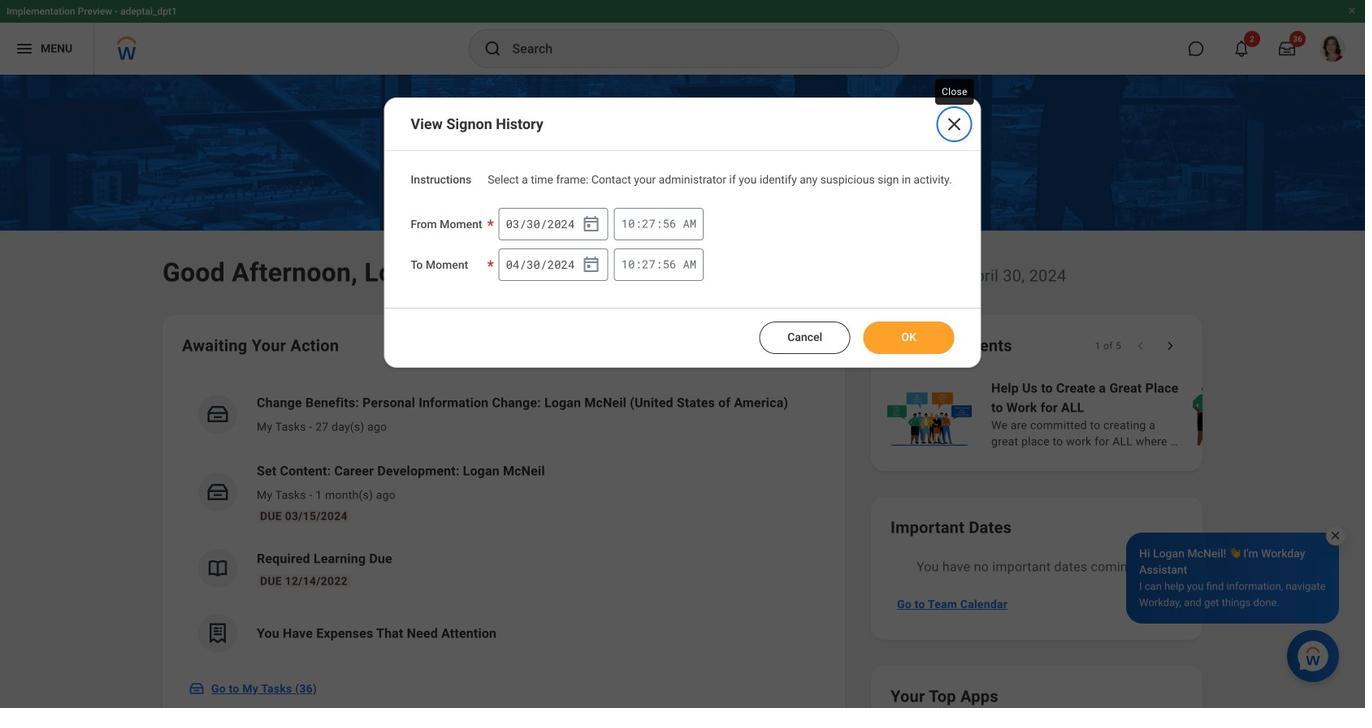 Task type: describe. For each thing, give the bounding box(es) containing it.
chevron right small image
[[1162, 338, 1179, 354]]

search image
[[483, 39, 503, 59]]

chevron left small image
[[1133, 338, 1149, 354]]

notifications large image
[[1234, 41, 1250, 57]]

before or after midday spin button for calendar image
[[683, 216, 697, 231]]

0 vertical spatial x image
[[945, 115, 964, 134]]

hour spin button for calendar image
[[621, 217, 635, 231]]

book open image
[[206, 557, 230, 581]]

calendar image
[[582, 214, 601, 234]]

group for calendar image hour spin button
[[499, 208, 608, 240]]

inbox image
[[206, 480, 230, 505]]

close environment banner image
[[1348, 6, 1357, 15]]

inbox large image
[[1279, 41, 1296, 57]]

0 horizontal spatial list
[[182, 380, 826, 666]]

minute spin button for hour spin button related to calendar icon
[[642, 257, 656, 271]]



Task type: vqa. For each thing, say whether or not it's contained in the screenshot.
1st GROUP from the bottom
yes



Task type: locate. For each thing, give the bounding box(es) containing it.
2 group from the top
[[499, 249, 608, 281]]

0 horizontal spatial x image
[[945, 115, 964, 134]]

group up calendar icon
[[499, 208, 608, 240]]

list
[[884, 377, 1365, 452], [182, 380, 826, 666]]

1 hour spin button from the top
[[621, 217, 635, 231]]

second spin button
[[663, 217, 677, 231], [663, 257, 677, 271]]

tooltip
[[932, 76, 978, 108]]

0 vertical spatial group
[[499, 208, 608, 240]]

second spin button right calendar image
[[663, 217, 677, 231]]

0 vertical spatial second spin button
[[663, 217, 677, 231]]

1 vertical spatial x image
[[1330, 530, 1342, 542]]

hour spin button right calendar icon
[[621, 257, 635, 271]]

profile logan mcneil element
[[1310, 31, 1356, 67]]

hour spin button for calendar icon
[[621, 257, 635, 271]]

0 vertical spatial inbox image
[[206, 402, 230, 427]]

1 horizontal spatial inbox image
[[206, 402, 230, 427]]

dialog
[[384, 98, 982, 368]]

0 vertical spatial before or after midday spin button
[[683, 216, 697, 231]]

inbox image
[[206, 402, 230, 427], [189, 681, 205, 697]]

minute spin button
[[642, 217, 656, 231], [642, 257, 656, 271]]

2 minute spin button from the top
[[642, 257, 656, 271]]

hour spin button right calendar image
[[621, 217, 635, 231]]

2 hour spin button from the top
[[621, 257, 635, 271]]

group for hour spin button related to calendar icon
[[499, 249, 608, 281]]

1 second spin button from the top
[[663, 217, 677, 231]]

main content
[[0, 75, 1365, 709]]

2 second spin button from the top
[[663, 257, 677, 271]]

1 vertical spatial minute spin button
[[642, 257, 656, 271]]

1 group from the top
[[499, 208, 608, 240]]

1 vertical spatial second spin button
[[663, 257, 677, 271]]

before or after midday spin button
[[683, 216, 697, 231], [683, 257, 697, 272]]

group down calendar image
[[499, 249, 608, 281]]

0 horizontal spatial inbox image
[[189, 681, 205, 697]]

1 vertical spatial before or after midday spin button
[[683, 257, 697, 272]]

1 vertical spatial inbox image
[[189, 681, 205, 697]]

0 vertical spatial minute spin button
[[642, 217, 656, 231]]

minute spin button right calendar icon
[[642, 257, 656, 271]]

before or after midday spin button for calendar icon
[[683, 257, 697, 272]]

minute spin button for calendar image hour spin button
[[642, 217, 656, 231]]

status
[[1095, 340, 1122, 353]]

second spin button for before or after midday spin button for calendar image
[[663, 217, 677, 231]]

minute spin button right calendar image
[[642, 217, 656, 231]]

0 vertical spatial hour spin button
[[621, 217, 635, 231]]

banner
[[0, 0, 1365, 75]]

second spin button right calendar icon
[[663, 257, 677, 271]]

1 horizontal spatial x image
[[1330, 530, 1342, 542]]

calendar image
[[582, 255, 601, 275]]

1 vertical spatial group
[[499, 249, 608, 281]]

x image
[[945, 115, 964, 134], [1330, 530, 1342, 542]]

2 before or after midday spin button from the top
[[683, 257, 697, 272]]

1 minute spin button from the top
[[642, 217, 656, 231]]

group
[[499, 208, 608, 240], [499, 249, 608, 281]]

dashboard expenses image
[[206, 622, 230, 646]]

1 vertical spatial hour spin button
[[621, 257, 635, 271]]

inbox image inside list
[[206, 402, 230, 427]]

second spin button for calendar icon before or after midday spin button
[[663, 257, 677, 271]]

1 horizontal spatial list
[[884, 377, 1365, 452]]

1 before or after midday spin button from the top
[[683, 216, 697, 231]]

hour spin button
[[621, 217, 635, 231], [621, 257, 635, 271]]



